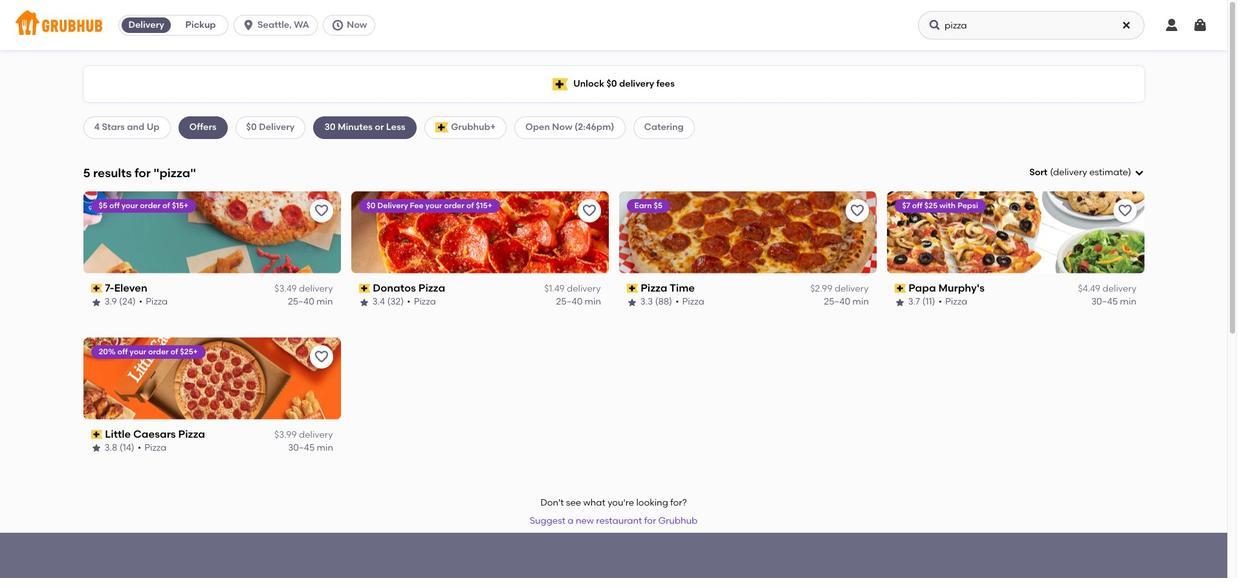Task type: locate. For each thing, give the bounding box(es) containing it.
• pizza down papa murphy's
[[939, 297, 968, 308]]

offers
[[189, 122, 217, 133]]

30–45 min for little caesars pizza
[[288, 443, 333, 454]]

$3.99 delivery
[[275, 430, 333, 441]]

• right (24)
[[139, 297, 143, 308]]

star icon image left 3.3
[[627, 298, 637, 308]]

min for papa murphy's
[[1121, 297, 1137, 308]]

none field containing sort
[[1030, 166, 1145, 180]]

delivery left the pickup
[[128, 19, 164, 30]]

3.9 (24)
[[105, 297, 136, 308]]

what
[[584, 498, 606, 509]]

3.4
[[373, 297, 385, 308]]

delivery
[[128, 19, 164, 30], [259, 122, 295, 133], [378, 201, 408, 210]]

save this restaurant button for 7-eleven
[[310, 199, 333, 223]]

1 horizontal spatial of
[[171, 347, 178, 357]]

$2.99
[[811, 284, 833, 295]]

0 horizontal spatial 25–40 min
[[288, 297, 333, 308]]

0 vertical spatial now
[[347, 19, 367, 30]]

suggest a new restaurant for grubhub
[[530, 516, 698, 527]]

• for caesars
[[138, 443, 141, 454]]

0 horizontal spatial subscription pass image
[[91, 431, 102, 440]]

• for time
[[676, 297, 680, 308]]

grubhub plus flag logo image for grubhub+
[[436, 123, 449, 133]]

now
[[347, 19, 367, 30], [552, 122, 573, 133]]

subscription pass image
[[91, 284, 102, 293], [359, 284, 370, 293], [627, 284, 639, 293]]

• pizza down caesars
[[138, 443, 167, 454]]

1 vertical spatial subscription pass image
[[91, 431, 102, 440]]

25–40 min for donatos pizza
[[556, 297, 601, 308]]

1 horizontal spatial 30–45 min
[[1092, 297, 1137, 308]]

30–45 min down $3.99 delivery
[[288, 443, 333, 454]]

25–40 down $2.99 delivery
[[824, 297, 851, 308]]

your right the 20%
[[130, 347, 146, 357]]

30–45
[[1092, 297, 1119, 308], [288, 443, 315, 454]]

save this restaurant image for donatos pizza
[[582, 203, 597, 219]]

delivery right $3.99
[[299, 430, 333, 441]]

$3.49 delivery
[[275, 284, 333, 295]]

• right (11)
[[939, 297, 943, 308]]

0 horizontal spatial of
[[163, 201, 170, 210]]

7-eleven
[[105, 282, 147, 294]]

open
[[526, 122, 550, 133]]

order right fee
[[444, 201, 465, 210]]

grubhub plus flag logo image left "unlock" on the left of the page
[[553, 78, 569, 90]]

for?
[[671, 498, 687, 509]]

with
[[940, 201, 956, 210]]

25–40 min down $1.49 delivery
[[556, 297, 601, 308]]

1 horizontal spatial 30–45
[[1092, 297, 1119, 308]]

• pizza for pizza
[[407, 297, 436, 308]]

0 horizontal spatial 25–40
[[288, 297, 315, 308]]

1 vertical spatial 30–45 min
[[288, 443, 333, 454]]

1 vertical spatial now
[[552, 122, 573, 133]]

1 vertical spatial delivery
[[259, 122, 295, 133]]

• pizza right (24)
[[139, 297, 168, 308]]

pizza down murphy's
[[946, 297, 968, 308]]

delivery right $1.49
[[567, 284, 601, 295]]

2 horizontal spatial 25–40 min
[[824, 297, 869, 308]]

subscription pass image left donatos
[[359, 284, 370, 293]]

restaurant
[[597, 516, 643, 527]]

now inside button
[[347, 19, 367, 30]]

None field
[[1030, 166, 1145, 180]]

Search for food, convenience, alcohol... search field
[[919, 11, 1145, 39]]

"pizza"
[[154, 165, 196, 180]]

0 horizontal spatial svg image
[[331, 19, 344, 32]]

$15+
[[172, 201, 188, 210], [476, 201, 493, 210]]

$0 for $0 delivery
[[246, 122, 257, 133]]

2 horizontal spatial delivery
[[378, 201, 408, 210]]

delivery right the 'sort'
[[1054, 167, 1088, 178]]

min down $4.49 delivery
[[1121, 297, 1137, 308]]

3.3
[[641, 297, 653, 308]]

1 horizontal spatial subscription pass image
[[359, 284, 370, 293]]

$25
[[925, 201, 938, 210]]

25–40 min down $2.99 delivery
[[824, 297, 869, 308]]

for down looking
[[645, 516, 657, 527]]

1 $15+ from the left
[[172, 201, 188, 210]]

of
[[163, 201, 170, 210], [467, 201, 474, 210], [171, 347, 178, 357]]

25–40
[[288, 297, 315, 308], [556, 297, 583, 308], [824, 297, 851, 308]]

0 horizontal spatial $0
[[246, 122, 257, 133]]

2 25–40 min from the left
[[556, 297, 601, 308]]

0 horizontal spatial subscription pass image
[[91, 284, 102, 293]]

pepsi
[[958, 201, 979, 210]]

order down 5 results for "pizza" in the left top of the page
[[140, 201, 161, 210]]

$0 right "unlock" on the left of the page
[[607, 78, 617, 89]]

3 25–40 from the left
[[824, 297, 851, 308]]

donatos pizza logo image
[[351, 192, 609, 274]]

0 vertical spatial grubhub plus flag logo image
[[553, 78, 569, 90]]

$0 right offers
[[246, 122, 257, 133]]

delivery left fee
[[378, 201, 408, 210]]

results
[[93, 165, 132, 180]]

$3.49
[[275, 284, 297, 295]]

now right open
[[552, 122, 573, 133]]

delivery right '$4.49'
[[1103, 284, 1137, 295]]

$25+
[[180, 347, 198, 357]]

2 vertical spatial $0
[[367, 201, 376, 210]]

save this restaurant button
[[310, 199, 333, 223], [578, 199, 601, 223], [846, 199, 869, 223], [1114, 199, 1137, 223], [310, 346, 333, 369]]

3 25–40 min from the left
[[824, 297, 869, 308]]

subscription pass image left pizza time
[[627, 284, 639, 293]]

$5
[[99, 201, 107, 210], [654, 201, 663, 210]]

(24)
[[119, 297, 136, 308]]

1 subscription pass image from the left
[[91, 284, 102, 293]]

pizza
[[419, 282, 445, 294], [641, 282, 668, 294], [146, 297, 168, 308], [414, 297, 436, 308], [683, 297, 705, 308], [946, 297, 968, 308], [178, 428, 205, 441], [144, 443, 167, 454]]

1 horizontal spatial subscription pass image
[[895, 284, 907, 293]]

off right the 20%
[[117, 347, 128, 357]]

0 vertical spatial delivery
[[128, 19, 164, 30]]

2 horizontal spatial subscription pass image
[[627, 284, 639, 293]]

30 minutes or less
[[325, 122, 406, 133]]

suggest
[[530, 516, 566, 527]]

subscription pass image left papa
[[895, 284, 907, 293]]

for right "results"
[[135, 165, 151, 180]]

1 horizontal spatial delivery
[[259, 122, 295, 133]]

save this restaurant button for donatos pizza
[[578, 199, 601, 223]]

delivery for little caesars pizza
[[299, 430, 333, 441]]

20%
[[99, 347, 116, 357]]

0 vertical spatial 30–45 min
[[1092, 297, 1137, 308]]

5
[[83, 165, 90, 180]]

grubhub plus flag logo image left grubhub+
[[436, 123, 449, 133]]

3 subscription pass image from the left
[[627, 284, 639, 293]]

subscription pass image for donatos pizza
[[359, 284, 370, 293]]

off right $7
[[913, 201, 923, 210]]

30–45 down $3.99 delivery
[[288, 443, 315, 454]]

0 horizontal spatial now
[[347, 19, 367, 30]]

min down '$3.49 delivery'
[[317, 297, 333, 308]]

1 $5 from the left
[[99, 201, 107, 210]]

subscription pass image for little caesars pizza
[[91, 431, 102, 440]]

svg image
[[1165, 17, 1180, 33], [242, 19, 255, 32], [929, 19, 942, 32], [1135, 168, 1145, 178]]

• pizza down donatos pizza
[[407, 297, 436, 308]]

sort
[[1030, 167, 1048, 178]]

2 subscription pass image from the left
[[359, 284, 370, 293]]

2 $15+ from the left
[[476, 201, 493, 210]]

$0 left fee
[[367, 201, 376, 210]]

off
[[109, 201, 120, 210], [913, 201, 923, 210], [117, 347, 128, 357]]

• right (88)
[[676, 297, 680, 308]]

• for pizza
[[407, 297, 411, 308]]

• right (32)
[[407, 297, 411, 308]]

min down $3.99 delivery
[[317, 443, 333, 454]]

• right (14)
[[138, 443, 141, 454]]

1 horizontal spatial $15+
[[476, 201, 493, 210]]

1 vertical spatial grubhub plus flag logo image
[[436, 123, 449, 133]]

now right wa at the top of page
[[347, 19, 367, 30]]

save this restaurant image
[[314, 203, 329, 219], [582, 203, 597, 219], [850, 203, 865, 219], [314, 349, 329, 365]]

delivery
[[620, 78, 655, 89], [1054, 167, 1088, 178], [299, 284, 333, 295], [567, 284, 601, 295], [835, 284, 869, 295], [1103, 284, 1137, 295], [299, 430, 333, 441]]

1 25–40 min from the left
[[288, 297, 333, 308]]

1 horizontal spatial grubhub plus flag logo image
[[553, 78, 569, 90]]

star icon image left 3.9
[[91, 298, 101, 308]]

star icon image
[[91, 298, 101, 308], [359, 298, 369, 308], [627, 298, 637, 308], [895, 298, 906, 308], [91, 444, 101, 454]]

• pizza down time
[[676, 297, 705, 308]]

0 horizontal spatial grubhub plus flag logo image
[[436, 123, 449, 133]]

$0
[[607, 78, 617, 89], [246, 122, 257, 133], [367, 201, 376, 210]]

25–40 down '$3.49 delivery'
[[288, 297, 315, 308]]

2 horizontal spatial of
[[467, 201, 474, 210]]

1 vertical spatial for
[[645, 516, 657, 527]]

order
[[140, 201, 161, 210], [444, 201, 465, 210], [148, 347, 169, 357]]

your
[[122, 201, 138, 210], [426, 201, 442, 210], [130, 347, 146, 357]]

save this restaurant button for little caesars pizza
[[310, 346, 333, 369]]

delivery right the $3.49
[[299, 284, 333, 295]]

for
[[135, 165, 151, 180], [645, 516, 657, 527]]

of down "pizza"
[[163, 201, 170, 210]]

2 25–40 from the left
[[556, 297, 583, 308]]

fee
[[410, 201, 424, 210]]

0 horizontal spatial $5
[[99, 201, 107, 210]]

2 horizontal spatial 25–40
[[824, 297, 851, 308]]

min for 7-eleven
[[317, 297, 333, 308]]

earn $5
[[635, 201, 663, 210]]

0 horizontal spatial delivery
[[128, 19, 164, 30]]

0 horizontal spatial $15+
[[172, 201, 188, 210]]

25–40 for 7-eleven
[[288, 297, 315, 308]]

1 horizontal spatial $5
[[654, 201, 663, 210]]

subscription pass image for pizza time
[[627, 284, 639, 293]]

3.7 (11)
[[909, 297, 936, 308]]

1 horizontal spatial now
[[552, 122, 573, 133]]

1 horizontal spatial 25–40 min
[[556, 297, 601, 308]]

1 horizontal spatial 25–40
[[556, 297, 583, 308]]

order left $25+ at the left bottom of the page
[[148, 347, 169, 357]]

min down $2.99 delivery
[[853, 297, 869, 308]]

pizza right caesars
[[178, 428, 205, 441]]

(32)
[[387, 297, 404, 308]]

1 horizontal spatial for
[[645, 516, 657, 527]]

7-
[[105, 282, 114, 294]]

0 horizontal spatial 30–45 min
[[288, 443, 333, 454]]

grubhub+
[[451, 122, 496, 133]]

pickup
[[186, 19, 216, 30]]

off down "results"
[[109, 201, 120, 210]]

min for little caesars pizza
[[317, 443, 333, 454]]

min for pizza time
[[853, 297, 869, 308]]

star icon image left 3.4
[[359, 298, 369, 308]]

3.8
[[105, 443, 117, 454]]

delivery right $2.99 on the right
[[835, 284, 869, 295]]

of left $25+ at the left bottom of the page
[[171, 347, 178, 357]]

delivery left '30'
[[259, 122, 295, 133]]

25–40 min down '$3.49 delivery'
[[288, 297, 333, 308]]

subscription pass image for papa murphy's
[[895, 284, 907, 293]]

svg image
[[1193, 17, 1209, 33], [331, 19, 344, 32], [1122, 20, 1132, 30]]

order for 7-eleven
[[140, 201, 161, 210]]

unlock
[[574, 78, 605, 89]]

grubhub plus flag logo image
[[553, 78, 569, 90], [436, 123, 449, 133]]

0 vertical spatial subscription pass image
[[895, 284, 907, 293]]

looking
[[637, 498, 669, 509]]

2 vertical spatial delivery
[[378, 201, 408, 210]]

30–45 min down $4.49 delivery
[[1092, 297, 1137, 308]]

0 vertical spatial for
[[135, 165, 151, 180]]

seattle,
[[258, 19, 292, 30]]

subscription pass image
[[895, 284, 907, 293], [91, 431, 102, 440]]

30–45 for papa murphy's
[[1092, 297, 1119, 308]]

for inside button
[[645, 516, 657, 527]]

$5 down "results"
[[99, 201, 107, 210]]

order for little caesars pizza
[[148, 347, 169, 357]]

0 vertical spatial 30–45
[[1092, 297, 1119, 308]]

save this restaurant image
[[1118, 203, 1133, 219]]

• for eleven
[[139, 297, 143, 308]]

min
[[317, 297, 333, 308], [585, 297, 601, 308], [853, 297, 869, 308], [1121, 297, 1137, 308], [317, 443, 333, 454]]

star icon image left 3.7
[[895, 298, 906, 308]]

30–45 down $4.49 delivery
[[1092, 297, 1119, 308]]

1 25–40 from the left
[[288, 297, 315, 308]]

1 horizontal spatial $0
[[367, 201, 376, 210]]

1 vertical spatial 30–45
[[288, 443, 315, 454]]

min down $1.49 delivery
[[585, 297, 601, 308]]

caesars
[[133, 428, 176, 441]]

25–40 for pizza time
[[824, 297, 851, 308]]

25–40 down $1.49 delivery
[[556, 297, 583, 308]]

2 horizontal spatial $0
[[607, 78, 617, 89]]

minutes
[[338, 122, 373, 133]]

$5 right the earn
[[654, 201, 663, 210]]

• pizza
[[139, 297, 168, 308], [407, 297, 436, 308], [676, 297, 705, 308], [939, 297, 968, 308], [138, 443, 167, 454]]

off for papa
[[913, 201, 923, 210]]

$1.49 delivery
[[545, 284, 601, 295]]

$5 off your order of $15+
[[99, 201, 188, 210]]

0 vertical spatial $0
[[607, 78, 617, 89]]

of right fee
[[467, 201, 474, 210]]

star icon image left 3.8 on the left bottom of the page
[[91, 444, 101, 454]]

subscription pass image left "7-"
[[91, 284, 102, 293]]

25–40 for donatos pizza
[[556, 297, 583, 308]]

eleven
[[114, 282, 147, 294]]

your down 5 results for "pizza" in the left top of the page
[[122, 201, 138, 210]]

$2.99 delivery
[[811, 284, 869, 295]]

1 vertical spatial $0
[[246, 122, 257, 133]]

0 horizontal spatial 30–45
[[288, 443, 315, 454]]

30–45 min
[[1092, 297, 1137, 308], [288, 443, 333, 454]]

subscription pass image left the little
[[91, 431, 102, 440]]

pizza right (24)
[[146, 297, 168, 308]]

• pizza for time
[[676, 297, 705, 308]]



Task type: vqa. For each thing, say whether or not it's contained in the screenshot.
Address
no



Task type: describe. For each thing, give the bounding box(es) containing it.
4
[[94, 122, 100, 133]]

)
[[1129, 167, 1132, 178]]

20% off your order of $25+
[[99, 347, 198, 357]]

(11)
[[923, 297, 936, 308]]

pizza down donatos pizza
[[414, 297, 436, 308]]

2 $5 from the left
[[654, 201, 663, 210]]

5 results for "pizza" main content
[[0, 51, 1228, 579]]

7-eleven logo image
[[83, 192, 341, 274]]

off for 7-
[[109, 201, 120, 210]]

seattle, wa
[[258, 19, 309, 30]]

pizza down little caesars pizza
[[144, 443, 167, 454]]

5 results for "pizza"
[[83, 165, 196, 180]]

svg image inside seattle, wa button
[[242, 19, 255, 32]]

min for donatos pizza
[[585, 297, 601, 308]]

main navigation navigation
[[0, 0, 1228, 51]]

pizza time
[[641, 282, 695, 294]]

delivery for donatos pizza
[[567, 284, 601, 295]]

3.9
[[105, 297, 117, 308]]

save this restaurant image for little caesars pizza
[[314, 349, 329, 365]]

$3.99
[[275, 430, 297, 441]]

up
[[147, 122, 160, 133]]

little
[[105, 428, 131, 441]]

catering
[[645, 122, 684, 133]]

your for 7-eleven
[[122, 201, 138, 210]]

(2:46pm)
[[575, 122, 615, 133]]

grubhub plus flag logo image for unlock $0 delivery fees
[[553, 78, 569, 90]]

$7
[[903, 201, 911, 210]]

3.8 (14)
[[105, 443, 134, 454]]

star icon image for little caesars pizza
[[91, 444, 101, 454]]

your for little caesars pizza
[[130, 347, 146, 357]]

• for murphy's
[[939, 297, 943, 308]]

subscription pass image for 7-eleven
[[91, 284, 102, 293]]

suggest a new restaurant for grubhub button
[[524, 510, 704, 534]]

delivery for $0 delivery
[[259, 122, 295, 133]]

donatos pizza
[[373, 282, 445, 294]]

• pizza for eleven
[[139, 297, 168, 308]]

$0 for $0 delivery fee your order of $15+
[[367, 201, 376, 210]]

delivery for $0 delivery fee your order of $15+
[[378, 201, 408, 210]]

delivery for 7-eleven
[[299, 284, 333, 295]]

of for little caesars pizza
[[171, 347, 178, 357]]

1 horizontal spatial svg image
[[1122, 20, 1132, 30]]

grubhub
[[659, 516, 698, 527]]

3.4 (32)
[[373, 297, 404, 308]]

or
[[375, 122, 384, 133]]

off for little
[[117, 347, 128, 357]]

pizza time logo image
[[619, 192, 877, 274]]

3.3 (88)
[[641, 297, 673, 308]]

star icon image for 7-eleven
[[91, 298, 101, 308]]

delivery for papa murphy's
[[1103, 284, 1137, 295]]

unlock $0 delivery fees
[[574, 78, 675, 89]]

delivery left fees
[[620, 78, 655, 89]]

fees
[[657, 78, 675, 89]]

pizza down time
[[683, 297, 705, 308]]

now inside 5 results for "pizza" main content
[[552, 122, 573, 133]]

save this restaurant image for 7-eleven
[[314, 203, 329, 219]]

now button
[[323, 15, 381, 36]]

25–40 min for 7-eleven
[[288, 297, 333, 308]]

$4.49 delivery
[[1079, 284, 1137, 295]]

(88)
[[656, 297, 673, 308]]

your right fee
[[426, 201, 442, 210]]

$4.49
[[1079, 284, 1101, 295]]

• pizza for caesars
[[138, 443, 167, 454]]

little caesars pizza
[[105, 428, 205, 441]]

save this restaurant button for pizza time
[[846, 199, 869, 223]]

save this restaurant button for papa murphy's
[[1114, 199, 1137, 223]]

wa
[[294, 19, 309, 30]]

pizza right donatos
[[419, 282, 445, 294]]

seattle, wa button
[[234, 15, 323, 36]]

4 stars and up
[[94, 122, 160, 133]]

little caesars pizza logo image
[[83, 338, 341, 420]]

murphy's
[[939, 282, 985, 294]]

less
[[386, 122, 406, 133]]

papa murphy's
[[909, 282, 985, 294]]

donatos
[[373, 282, 416, 294]]

pizza up 3.3 (88)
[[641, 282, 668, 294]]

0 horizontal spatial for
[[135, 165, 151, 180]]

and
[[127, 122, 145, 133]]

2 horizontal spatial svg image
[[1193, 17, 1209, 33]]

estimate
[[1090, 167, 1129, 178]]

don't
[[541, 498, 564, 509]]

delivery button
[[119, 15, 174, 36]]

sort ( delivery estimate )
[[1030, 167, 1132, 178]]

$1.49
[[545, 284, 565, 295]]

25–40 min for pizza time
[[824, 297, 869, 308]]

papa
[[909, 282, 937, 294]]

30–45 min for papa murphy's
[[1092, 297, 1137, 308]]

(14)
[[120, 443, 134, 454]]

• pizza for murphy's
[[939, 297, 968, 308]]

star icon image for donatos pizza
[[359, 298, 369, 308]]

$7 off $25 with pepsi
[[903, 201, 979, 210]]

30
[[325, 122, 336, 133]]

star icon image for papa murphy's
[[895, 298, 906, 308]]

$0 delivery
[[246, 122, 295, 133]]

delivery for pizza time
[[835, 284, 869, 295]]

30–45 for little caesars pizza
[[288, 443, 315, 454]]

don't see what you're looking for?
[[541, 498, 687, 509]]

see
[[566, 498, 582, 509]]

a
[[568, 516, 574, 527]]

delivery inside button
[[128, 19, 164, 30]]

3.7
[[909, 297, 921, 308]]

you're
[[608, 498, 635, 509]]

$0 delivery fee your order of $15+
[[367, 201, 493, 210]]

pickup button
[[174, 15, 228, 36]]

new
[[576, 516, 594, 527]]

save this restaurant image for pizza time
[[850, 203, 865, 219]]

svg image inside now button
[[331, 19, 344, 32]]

(
[[1051, 167, 1054, 178]]

star icon image for pizza time
[[627, 298, 637, 308]]

none field inside 5 results for "pizza" main content
[[1030, 166, 1145, 180]]

of for 7-eleven
[[163, 201, 170, 210]]

open now (2:46pm)
[[526, 122, 615, 133]]

time
[[670, 282, 695, 294]]

earn
[[635, 201, 652, 210]]

stars
[[102, 122, 125, 133]]

papa murphy's logo image
[[887, 192, 1145, 274]]



